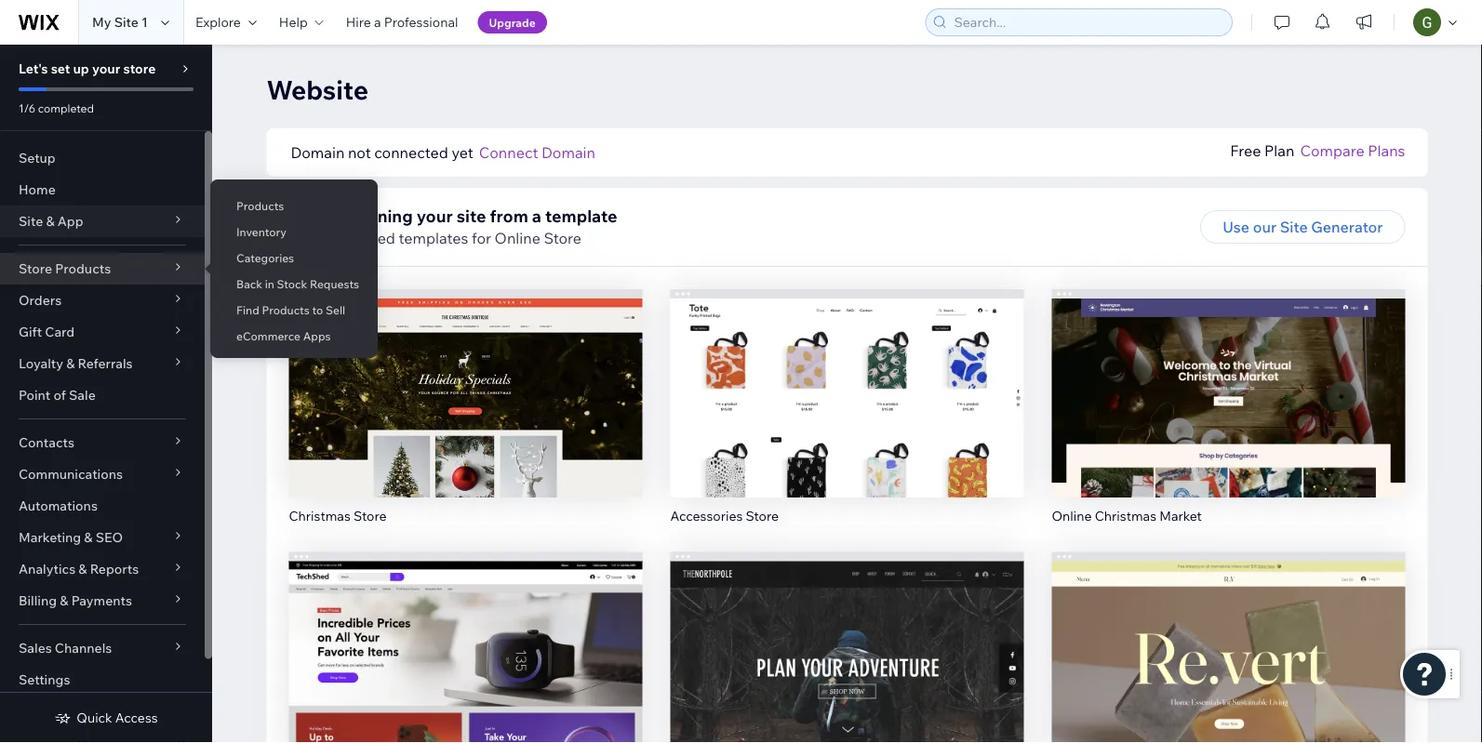 Task type: describe. For each thing, give the bounding box(es) containing it.
products link
[[210, 190, 378, 221]]

point of sale
[[19, 387, 96, 403]]

quick access button
[[54, 710, 158, 727]]

loyalty
[[19, 355, 63, 372]]

app
[[57, 213, 83, 229]]

my site 1
[[92, 14, 148, 30]]

marketing & seo button
[[0, 522, 205, 554]]

marketing & seo
[[19, 529, 123, 546]]

loyalty & referrals
[[19, 355, 133, 372]]

billing & payments button
[[0, 585, 205, 617]]

sell
[[326, 303, 345, 317]]

apps
[[303, 329, 331, 343]]

to
[[312, 303, 323, 317]]

explore
[[195, 14, 241, 30]]

1 horizontal spatial online
[[1052, 507, 1092, 524]]

upgrade
[[489, 15, 536, 29]]

store inside start designing your site from a template recommended templates for online store
[[544, 229, 582, 248]]

1/6 completed
[[19, 101, 94, 115]]

accessories store
[[670, 507, 779, 524]]

yet
[[452, 143, 473, 162]]

point of sale link
[[0, 380, 205, 411]]

referrals
[[78, 355, 133, 372]]

inventory link
[[210, 216, 378, 248]]

home link
[[0, 174, 205, 206]]

market
[[1160, 507, 1202, 524]]

loyalty & referrals button
[[0, 348, 205, 380]]

2 christmas from the left
[[1095, 507, 1157, 524]]

accessories
[[670, 507, 743, 524]]

orders button
[[0, 285, 205, 316]]

products for store products
[[55, 261, 111, 277]]

1 christmas from the left
[[289, 507, 351, 524]]

home
[[19, 181, 56, 198]]

stock
[[277, 277, 307, 291]]

site inside dropdown button
[[19, 213, 43, 229]]

reports
[[90, 561, 139, 577]]

products for find products to sell
[[262, 303, 310, 317]]

quick
[[77, 710, 112, 726]]

& for loyalty
[[66, 355, 75, 372]]

find products to sell
[[236, 303, 345, 317]]

store products
[[19, 261, 111, 277]]

connect
[[479, 143, 538, 162]]

website
[[267, 73, 369, 106]]

upgrade button
[[478, 11, 547, 33]]

set
[[51, 60, 70, 77]]

categories
[[236, 251, 294, 265]]

1 domain from the left
[[291, 143, 345, 162]]

sale
[[69, 387, 96, 403]]

billing
[[19, 593, 57, 609]]

site & app
[[19, 213, 83, 229]]

quick access
[[77, 710, 158, 726]]

hire a professional
[[346, 14, 458, 30]]

connected
[[374, 143, 448, 162]]

analytics & reports button
[[0, 554, 205, 585]]

store products button
[[0, 253, 205, 285]]

templates
[[399, 229, 468, 248]]

site & app button
[[0, 206, 205, 237]]

our
[[1253, 218, 1277, 236]]

a inside start designing your site from a template recommended templates for online store
[[532, 205, 542, 226]]

back in stock requests
[[236, 277, 359, 291]]

ecommerce
[[236, 329, 301, 343]]

categories link
[[210, 242, 378, 274]]

orders
[[19, 292, 62, 308]]

& for billing
[[60, 593, 68, 609]]

gift card
[[19, 324, 75, 340]]

from
[[490, 205, 528, 226]]

back
[[236, 277, 262, 291]]

up
[[73, 60, 89, 77]]

in
[[265, 277, 274, 291]]

free plan compare plans
[[1230, 141, 1405, 160]]

online christmas market
[[1052, 507, 1202, 524]]

1 horizontal spatial site
[[114, 14, 139, 30]]

of
[[53, 387, 66, 403]]

not
[[348, 143, 371, 162]]

inventory
[[236, 225, 286, 239]]



Task type: vqa. For each thing, say whether or not it's contained in the screenshot.
the Site inside Site & App Popup Button
yes



Task type: locate. For each thing, give the bounding box(es) containing it.
christmas store
[[289, 507, 387, 524]]

products inside dropdown button
[[55, 261, 111, 277]]

domain right connect
[[542, 143, 595, 162]]

recommended
[[289, 229, 395, 248]]

& right billing
[[60, 593, 68, 609]]

settings
[[19, 672, 70, 688]]

& left app
[[46, 213, 55, 229]]

1
[[141, 14, 148, 30]]

domain left the not
[[291, 143, 345, 162]]

1/6
[[19, 101, 35, 115]]

point
[[19, 387, 51, 403]]

products up the ecommerce apps
[[262, 303, 310, 317]]

edit
[[452, 369, 480, 388], [833, 369, 861, 388], [1215, 369, 1243, 388], [452, 632, 480, 651], [833, 632, 861, 651], [1215, 632, 1243, 651]]

sales channels
[[19, 640, 112, 656]]

find
[[236, 303, 259, 317]]

view button
[[426, 401, 505, 434], [1189, 401, 1268, 434], [426, 664, 505, 697], [808, 664, 887, 697], [1189, 664, 1268, 697]]

1 horizontal spatial domain
[[542, 143, 595, 162]]

analytics & reports
[[19, 561, 139, 577]]

marketing
[[19, 529, 81, 546]]

a right 'from' on the top left
[[532, 205, 542, 226]]

card
[[45, 324, 75, 340]]

view
[[448, 408, 483, 427], [1211, 408, 1246, 427], [448, 671, 483, 690], [830, 671, 864, 690], [1211, 671, 1246, 690]]

1 vertical spatial products
[[55, 261, 111, 277]]

2 domain from the left
[[542, 143, 595, 162]]

Search... field
[[949, 9, 1226, 35]]

professional
[[384, 14, 458, 30]]

0 horizontal spatial site
[[19, 213, 43, 229]]

online
[[495, 229, 540, 248], [1052, 507, 1092, 524]]

channels
[[55, 640, 112, 656]]

0 vertical spatial online
[[495, 229, 540, 248]]

1 vertical spatial your
[[417, 205, 453, 226]]

use our site generator button
[[1200, 210, 1405, 244]]

seo
[[96, 529, 123, 546]]

christmas
[[289, 507, 351, 524], [1095, 507, 1157, 524]]

0 horizontal spatial your
[[92, 60, 120, 77]]

1 horizontal spatial christmas
[[1095, 507, 1157, 524]]

& inside site & app dropdown button
[[46, 213, 55, 229]]

gift card button
[[0, 316, 205, 348]]

hire a professional link
[[335, 0, 469, 45]]

& left reports
[[78, 561, 87, 577]]

0 vertical spatial a
[[374, 14, 381, 30]]

plan
[[1265, 141, 1295, 160]]

a
[[374, 14, 381, 30], [532, 205, 542, 226]]

& for site
[[46, 213, 55, 229]]

start
[[289, 205, 329, 226]]

let's set up your store
[[19, 60, 156, 77]]

access
[[115, 710, 158, 726]]

store
[[544, 229, 582, 248], [19, 261, 52, 277], [354, 507, 387, 524], [746, 507, 779, 524]]

start designing your site from a template recommended templates for online store
[[289, 205, 617, 248]]

site inside 'button'
[[1280, 218, 1308, 236]]

site
[[457, 205, 486, 226]]

edit button
[[427, 362, 505, 395], [808, 362, 886, 395], [1190, 362, 1268, 395], [427, 624, 505, 658], [808, 624, 886, 658], [1190, 624, 1268, 658]]

contacts button
[[0, 427, 205, 459]]

automations link
[[0, 490, 205, 522]]

site left 1
[[114, 14, 139, 30]]

site down home
[[19, 213, 43, 229]]

1 horizontal spatial your
[[417, 205, 453, 226]]

0 horizontal spatial online
[[495, 229, 540, 248]]

products up "inventory"
[[236, 199, 284, 213]]

2 horizontal spatial site
[[1280, 218, 1308, 236]]

products
[[236, 199, 284, 213], [55, 261, 111, 277], [262, 303, 310, 317]]

0 vertical spatial your
[[92, 60, 120, 77]]

0 horizontal spatial a
[[374, 14, 381, 30]]

& for analytics
[[78, 561, 87, 577]]

1 vertical spatial online
[[1052, 507, 1092, 524]]

use
[[1223, 218, 1250, 236]]

your up templates
[[417, 205, 453, 226]]

a inside 'link'
[[374, 14, 381, 30]]

find products to sell link
[[210, 294, 378, 326]]

communications button
[[0, 459, 205, 490]]

site right our
[[1280, 218, 1308, 236]]

0 horizontal spatial domain
[[291, 143, 345, 162]]

help
[[279, 14, 308, 30]]

designing
[[333, 205, 413, 226]]

let's
[[19, 60, 48, 77]]

requests
[[310, 277, 359, 291]]

billing & payments
[[19, 593, 132, 609]]

completed
[[38, 101, 94, 115]]

setup link
[[0, 142, 205, 174]]

0 horizontal spatial christmas
[[289, 507, 351, 524]]

1 horizontal spatial a
[[532, 205, 542, 226]]

for
[[472, 229, 491, 248]]

use our site generator
[[1223, 218, 1383, 236]]

gift
[[19, 324, 42, 340]]

sales channels button
[[0, 633, 205, 664]]

& right loyalty
[[66, 355, 75, 372]]

generator
[[1311, 218, 1383, 236]]

domain not connected yet connect domain
[[291, 143, 595, 162]]

template
[[545, 205, 617, 226]]

& inside analytics & reports popup button
[[78, 561, 87, 577]]

connect domain button
[[479, 141, 595, 164]]

& left the seo
[[84, 529, 93, 546]]

& inside marketing & seo popup button
[[84, 529, 93, 546]]

settings link
[[0, 664, 205, 696]]

& for marketing
[[84, 529, 93, 546]]

your inside start designing your site from a template recommended templates for online store
[[417, 205, 453, 226]]

& inside the loyalty & referrals dropdown button
[[66, 355, 75, 372]]

2 vertical spatial products
[[262, 303, 310, 317]]

payments
[[71, 593, 132, 609]]

your right up
[[92, 60, 120, 77]]

hire
[[346, 14, 371, 30]]

my
[[92, 14, 111, 30]]

compare
[[1300, 141, 1365, 160]]

1 vertical spatial a
[[532, 205, 542, 226]]

back in stock requests link
[[210, 268, 378, 300]]

store inside dropdown button
[[19, 261, 52, 277]]

plans
[[1368, 141, 1405, 160]]

help button
[[268, 0, 335, 45]]

analytics
[[19, 561, 76, 577]]

0 vertical spatial products
[[236, 199, 284, 213]]

setup
[[19, 150, 56, 166]]

sidebar element
[[0, 45, 212, 743]]

compare plans button
[[1300, 140, 1405, 162]]

products up orders popup button
[[55, 261, 111, 277]]

a right hire
[[374, 14, 381, 30]]

automations
[[19, 498, 98, 514]]

site
[[114, 14, 139, 30], [19, 213, 43, 229], [1280, 218, 1308, 236]]

your inside sidebar element
[[92, 60, 120, 77]]

& inside billing & payments popup button
[[60, 593, 68, 609]]

online inside start designing your site from a template recommended templates for online store
[[495, 229, 540, 248]]



